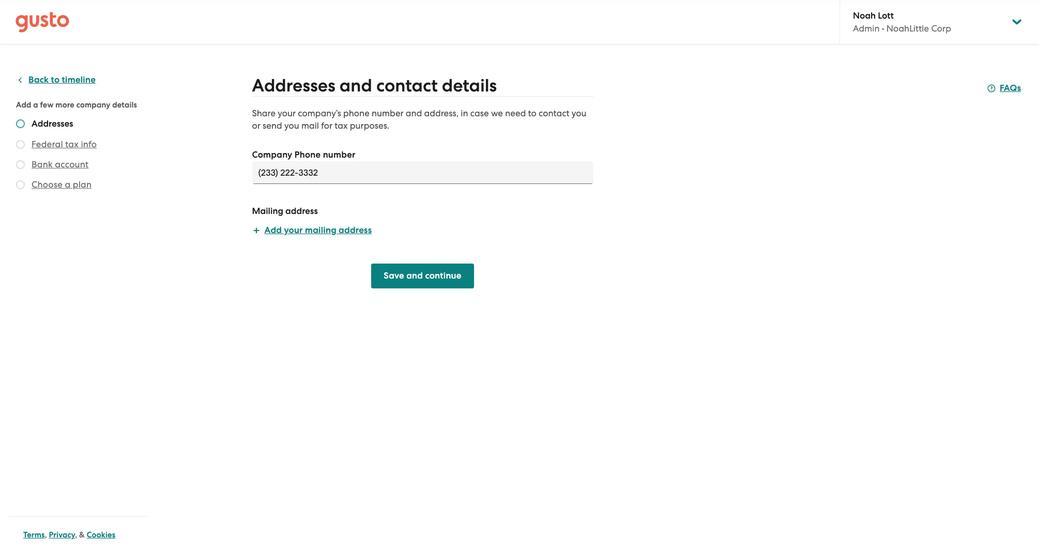 Task type: describe. For each thing, give the bounding box(es) containing it.
company
[[252, 149, 292, 160]]

add for add a few more company details
[[16, 100, 31, 110]]

addresses list
[[16, 118, 143, 193]]

bank account
[[32, 159, 89, 170]]

terms link
[[23, 530, 45, 540]]

case
[[470, 108, 489, 118]]

mail
[[301, 120, 319, 131]]

company's
[[298, 108, 341, 118]]

noahlittle
[[886, 23, 929, 34]]

mailing address
[[252, 206, 318, 217]]

terms
[[23, 530, 45, 540]]

phone
[[295, 149, 321, 160]]

federal
[[32, 139, 63, 149]]

address,
[[424, 108, 459, 118]]

to inside button
[[51, 74, 60, 85]]

info
[[81, 139, 97, 149]]

home image
[[16, 12, 69, 32]]

plan
[[73, 179, 92, 190]]

to inside share your company's phone number and address, in case we need to contact you or send you mail for tax purposes.
[[528, 108, 536, 118]]

choose
[[32, 179, 63, 190]]

a for add
[[33, 100, 38, 110]]

and for addresses
[[340, 75, 372, 96]]

0 vertical spatial details
[[442, 75, 497, 96]]

choose a plan button
[[32, 178, 92, 191]]

add a few more company details
[[16, 100, 137, 110]]

a for choose
[[65, 179, 70, 190]]

•
[[882, 23, 884, 34]]

noah
[[853, 10, 876, 21]]

few
[[40, 100, 54, 110]]

or
[[252, 120, 260, 131]]

1 , from the left
[[45, 530, 47, 540]]

back
[[28, 74, 49, 85]]

federal tax info
[[32, 139, 97, 149]]

more
[[55, 100, 74, 110]]

addresses for addresses
[[32, 118, 73, 129]]

terms , privacy , & cookies
[[23, 530, 115, 540]]

contact inside share your company's phone number and address, in case we need to contact you or send you mail for tax purposes.
[[539, 108, 569, 118]]

0 horizontal spatial you
[[284, 120, 299, 131]]

timeline
[[62, 74, 96, 85]]

tax inside button
[[65, 139, 79, 149]]

faqs
[[1000, 83, 1021, 94]]

choose a plan
[[32, 179, 92, 190]]

in
[[461, 108, 468, 118]]



Task type: vqa. For each thing, say whether or not it's contained in the screenshot.
the top payday.
no



Task type: locate. For each thing, give the bounding box(es) containing it.
for
[[321, 120, 332, 131]]

federal tax info button
[[32, 138, 97, 150]]

save
[[384, 270, 404, 281]]

2 vertical spatial and
[[406, 270, 423, 281]]

a inside button
[[65, 179, 70, 190]]

0 horizontal spatial add
[[16, 100, 31, 110]]

you
[[572, 108, 587, 118], [284, 120, 299, 131]]

address up add your mailing address
[[285, 206, 318, 217]]

your down mailing address
[[284, 225, 303, 236]]

1 horizontal spatial to
[[528, 108, 536, 118]]

tax
[[335, 120, 348, 131], [65, 139, 79, 149]]

1 horizontal spatial you
[[572, 108, 587, 118]]

bank account button
[[32, 158, 89, 171]]

to
[[51, 74, 60, 85], [528, 108, 536, 118]]

number inside share your company's phone number and address, in case we need to contact you or send you mail for tax purposes.
[[372, 108, 404, 118]]

0 vertical spatial to
[[51, 74, 60, 85]]

corp
[[931, 23, 951, 34]]

your for add
[[284, 225, 303, 236]]

4 check image from the top
[[16, 180, 25, 189]]

0 horizontal spatial a
[[33, 100, 38, 110]]

check image for bank
[[16, 160, 25, 169]]

0 vertical spatial your
[[278, 108, 296, 118]]

1 horizontal spatial address
[[339, 225, 372, 236]]

1 horizontal spatial add
[[264, 225, 282, 236]]

1 vertical spatial and
[[406, 108, 422, 118]]

and right "save"
[[406, 270, 423, 281]]

account
[[55, 159, 89, 170]]

check image
[[16, 119, 25, 128], [16, 140, 25, 149], [16, 160, 25, 169], [16, 180, 25, 189]]

a left 'few'
[[33, 100, 38, 110]]

1 vertical spatial tax
[[65, 139, 79, 149]]

bank
[[32, 159, 53, 170]]

privacy link
[[49, 530, 75, 540]]

and left address,
[[406, 108, 422, 118]]

add down mailing
[[264, 225, 282, 236]]

1 vertical spatial add
[[264, 225, 282, 236]]

privacy
[[49, 530, 75, 540]]

add
[[16, 100, 31, 110], [264, 225, 282, 236]]

1 horizontal spatial addresses
[[252, 75, 335, 96]]

and inside share your company's phone number and address, in case we need to contact you or send you mail for tax purposes.
[[406, 108, 422, 118]]

0 horizontal spatial to
[[51, 74, 60, 85]]

cookies button
[[87, 529, 115, 541]]

1 vertical spatial addresses
[[32, 118, 73, 129]]

mailing
[[305, 225, 336, 236]]

details up "in"
[[442, 75, 497, 96]]

contact up share your company's phone number and address, in case we need to contact you or send you mail for tax purposes.
[[376, 75, 438, 96]]

add left 'few'
[[16, 100, 31, 110]]

1 vertical spatial you
[[284, 120, 299, 131]]

contact
[[376, 75, 438, 96], [539, 108, 569, 118]]

save and continue
[[384, 270, 461, 281]]

back to timeline button
[[16, 74, 96, 86]]

faqs button
[[987, 82, 1021, 95]]

0 vertical spatial number
[[372, 108, 404, 118]]

tax left info
[[65, 139, 79, 149]]

&
[[79, 530, 85, 540]]

0 horizontal spatial details
[[112, 100, 137, 110]]

number up purposes.
[[372, 108, 404, 118]]

and
[[340, 75, 372, 96], [406, 108, 422, 118], [406, 270, 423, 281]]

details right company
[[112, 100, 137, 110]]

1 vertical spatial details
[[112, 100, 137, 110]]

1 vertical spatial to
[[528, 108, 536, 118]]

1 horizontal spatial number
[[372, 108, 404, 118]]

, left 'privacy'
[[45, 530, 47, 540]]

cookies
[[87, 530, 115, 540]]

your for share
[[278, 108, 296, 118]]

0 vertical spatial and
[[340, 75, 372, 96]]

addresses
[[252, 75, 335, 96], [32, 118, 73, 129]]

0 horizontal spatial address
[[285, 206, 318, 217]]

0 vertical spatial contact
[[376, 75, 438, 96]]

0 horizontal spatial number
[[323, 149, 355, 160]]

admin
[[853, 23, 880, 34]]

your inside share your company's phone number and address, in case we need to contact you or send you mail for tax purposes.
[[278, 108, 296, 118]]

0 horizontal spatial addresses
[[32, 118, 73, 129]]

1 horizontal spatial contact
[[539, 108, 569, 118]]

we
[[491, 108, 503, 118]]

1 vertical spatial address
[[339, 225, 372, 236]]

phone
[[343, 108, 369, 118]]

addresses for addresses and contact details
[[252, 75, 335, 96]]

contact right need
[[539, 108, 569, 118]]

tax right the for
[[335, 120, 348, 131]]

tax inside share your company's phone number and address, in case we need to contact you or send you mail for tax purposes.
[[335, 120, 348, 131]]

1 horizontal spatial tax
[[335, 120, 348, 131]]

your
[[278, 108, 296, 118], [284, 225, 303, 236]]

Company Phone number telephone field
[[252, 161, 593, 184]]

noah lott admin • noahlittle corp
[[853, 10, 951, 34]]

1 check image from the top
[[16, 119, 25, 128]]

0 vertical spatial you
[[572, 108, 587, 118]]

, left &
[[75, 530, 77, 540]]

continue
[[425, 270, 461, 281]]

0 vertical spatial a
[[33, 100, 38, 110]]

1 vertical spatial your
[[284, 225, 303, 236]]

purposes.
[[350, 120, 389, 131]]

and for save
[[406, 270, 423, 281]]

1 vertical spatial contact
[[539, 108, 569, 118]]

address
[[285, 206, 318, 217], [339, 225, 372, 236]]

address right mailing
[[339, 225, 372, 236]]

check image for federal
[[16, 140, 25, 149]]

,
[[45, 530, 47, 540], [75, 530, 77, 540]]

addresses down 'few'
[[32, 118, 73, 129]]

need
[[505, 108, 526, 118]]

2 , from the left
[[75, 530, 77, 540]]

company
[[76, 100, 110, 110]]

0 vertical spatial addresses
[[252, 75, 335, 96]]

0 horizontal spatial contact
[[376, 75, 438, 96]]

and up phone
[[340, 75, 372, 96]]

your up send at the left top
[[278, 108, 296, 118]]

1 horizontal spatial details
[[442, 75, 497, 96]]

0 vertical spatial tax
[[335, 120, 348, 131]]

number
[[372, 108, 404, 118], [323, 149, 355, 160]]

to right need
[[528, 108, 536, 118]]

0 horizontal spatial ,
[[45, 530, 47, 540]]

and inside button
[[406, 270, 423, 281]]

1 vertical spatial number
[[323, 149, 355, 160]]

check image for choose
[[16, 180, 25, 189]]

a
[[33, 100, 38, 110], [65, 179, 70, 190]]

share
[[252, 108, 276, 118]]

to right back
[[51, 74, 60, 85]]

0 horizontal spatial tax
[[65, 139, 79, 149]]

0 vertical spatial add
[[16, 100, 31, 110]]

send
[[263, 120, 282, 131]]

details
[[442, 75, 497, 96], [112, 100, 137, 110]]

2 check image from the top
[[16, 140, 25, 149]]

a left plan
[[65, 179, 70, 190]]

addresses and contact details
[[252, 75, 497, 96]]

addresses inside list
[[32, 118, 73, 129]]

1 vertical spatial a
[[65, 179, 70, 190]]

back to timeline
[[28, 74, 96, 85]]

company phone number
[[252, 149, 355, 160]]

0 vertical spatial address
[[285, 206, 318, 217]]

lott
[[878, 10, 894, 21]]

3 check image from the top
[[16, 160, 25, 169]]

number right phone
[[323, 149, 355, 160]]

add for add your mailing address
[[264, 225, 282, 236]]

add your mailing address
[[264, 225, 372, 236]]

1 horizontal spatial ,
[[75, 530, 77, 540]]

mailing
[[252, 206, 283, 217]]

save and continue button
[[371, 264, 474, 288]]

share your company's phone number and address, in case we need to contact you or send you mail for tax purposes.
[[252, 108, 587, 131]]

1 horizontal spatial a
[[65, 179, 70, 190]]

addresses up the company's
[[252, 75, 335, 96]]



